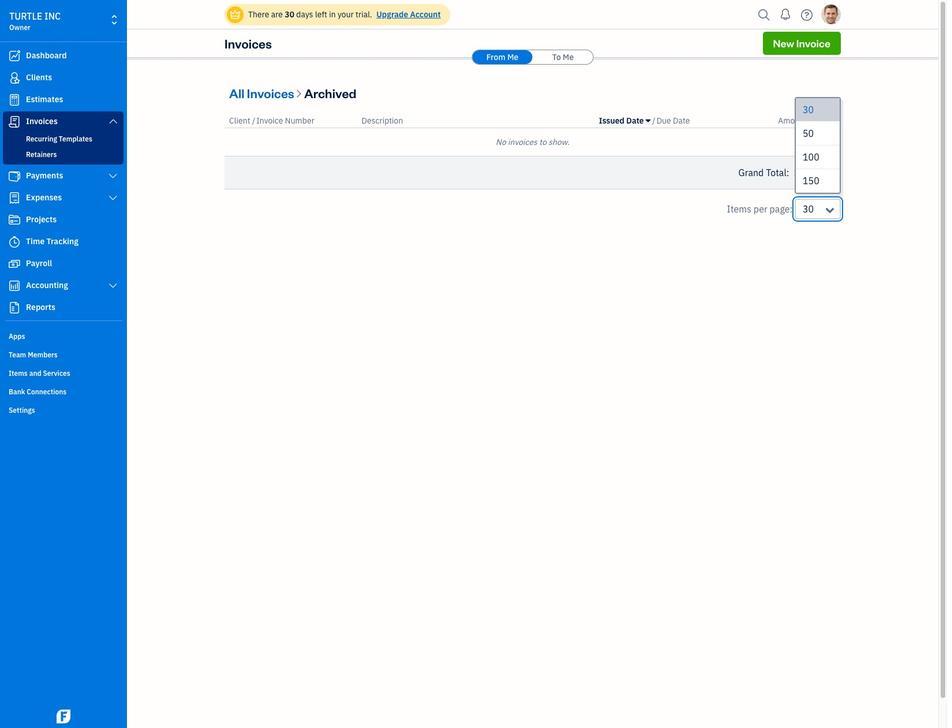 Task type: locate. For each thing, give the bounding box(es) containing it.
your
[[338, 9, 354, 20]]

0 horizontal spatial me
[[508, 52, 519, 62]]

chart image
[[8, 280, 21, 292]]

2 chevron large down image from the top
[[108, 193, 118, 203]]

30 for list box containing 30
[[803, 104, 814, 115]]

items per page:
[[727, 203, 793, 215]]

status link
[[814, 115, 837, 126]]

grand total : $0.00 usd
[[739, 167, 837, 178]]

0 vertical spatial items
[[727, 203, 752, 215]]

issued date
[[599, 115, 644, 126]]

per
[[754, 203, 768, 215]]

/ right caretdown image
[[653, 115, 656, 126]]

projects
[[26, 214, 57, 225]]

chevron large down image inside expenses link
[[108, 193, 118, 203]]

to me link
[[533, 50, 593, 64]]

invoice down all invoices link
[[257, 115, 283, 126]]

client
[[229, 115, 250, 126]]

all
[[229, 85, 245, 101]]

items left and
[[9, 369, 28, 378]]

1 horizontal spatial me
[[563, 52, 574, 62]]

archived
[[304, 85, 357, 101]]

payroll
[[26, 258, 52, 269]]

grand
[[739, 167, 764, 178]]

date right due
[[673, 115, 690, 126]]

client / invoice number
[[229, 115, 315, 126]]

to
[[540, 137, 547, 147]]

bank connections
[[9, 387, 67, 396]]

time
[[26, 236, 45, 247]]

30 inside list box
[[803, 104, 814, 115]]

me right to
[[563, 52, 574, 62]]

items for items per page:
[[727, 203, 752, 215]]

search image
[[755, 6, 774, 23]]

items inside items and services link
[[9, 369, 28, 378]]

time tracking
[[26, 236, 79, 247]]

chevron large down image down payroll "link"
[[108, 281, 118, 290]]

1 horizontal spatial invoice
[[797, 36, 831, 50]]

$0.00
[[794, 167, 819, 178]]

to me
[[552, 52, 574, 62]]

projects link
[[3, 210, 124, 230]]

2 vertical spatial 30
[[803, 203, 814, 215]]

1 vertical spatial items
[[9, 369, 28, 378]]

chevron large down image for expenses
[[108, 193, 118, 203]]

invoice number link
[[257, 115, 315, 126]]

invoice down go to help icon
[[797, 36, 831, 50]]

1 vertical spatial chevron large down image
[[108, 193, 118, 203]]

invoices down there
[[225, 35, 272, 51]]

1 date from the left
[[627, 115, 644, 126]]

team members link
[[3, 346, 124, 363]]

0 vertical spatial chevron large down image
[[108, 117, 118, 126]]

invoices
[[508, 137, 538, 147]]

invoices
[[225, 35, 272, 51], [247, 85, 294, 101], [26, 116, 58, 126]]

2 me from the left
[[563, 52, 574, 62]]

dashboard image
[[8, 50, 21, 62]]

2 horizontal spatial /
[[809, 115, 812, 126]]

estimates link
[[3, 90, 124, 110]]

0 vertical spatial invoices
[[225, 35, 272, 51]]

payments
[[26, 170, 63, 181]]

1 / from the left
[[252, 115, 255, 126]]

issued date link
[[599, 115, 653, 126]]

timer image
[[8, 236, 21, 248]]

chevron large down image
[[108, 172, 118, 181]]

in
[[329, 9, 336, 20]]

notifications image
[[777, 3, 795, 26]]

upgrade account link
[[374, 9, 441, 20]]

invoices up client / invoice number
[[247, 85, 294, 101]]

0 horizontal spatial /
[[252, 115, 255, 126]]

from
[[487, 52, 506, 62]]

1 horizontal spatial date
[[673, 115, 690, 126]]

chevron large down image for invoices
[[108, 117, 118, 126]]

new invoice link
[[763, 32, 841, 55]]

2 date from the left
[[673, 115, 690, 126]]

Items per page: field
[[795, 199, 841, 219]]

1 vertical spatial 30
[[803, 104, 814, 115]]

clients link
[[3, 68, 124, 88]]

date for issued date
[[627, 115, 644, 126]]

expenses link
[[3, 188, 124, 208]]

items
[[727, 203, 752, 215], [9, 369, 28, 378]]

clients
[[26, 72, 52, 83]]

main element
[[0, 0, 156, 728]]

30
[[285, 9, 295, 20], [803, 104, 814, 115], [803, 203, 814, 215]]

3 / from the left
[[809, 115, 812, 126]]

1 me from the left
[[508, 52, 519, 62]]

me right from
[[508, 52, 519, 62]]

all invoices link
[[229, 85, 297, 101]]

1 chevron large down image from the top
[[108, 117, 118, 126]]

30 inside field
[[803, 203, 814, 215]]

status
[[814, 115, 837, 126]]

/ up 50
[[809, 115, 812, 126]]

number
[[285, 115, 315, 126]]

0 horizontal spatial items
[[9, 369, 28, 378]]

invoices up recurring
[[26, 116, 58, 126]]

0 vertical spatial invoice
[[797, 36, 831, 50]]

/
[[252, 115, 255, 126], [653, 115, 656, 126], [809, 115, 812, 126]]

me
[[508, 52, 519, 62], [563, 52, 574, 62]]

chevron large down image for accounting
[[108, 281, 118, 290]]

list box
[[796, 98, 840, 193]]

1 vertical spatial invoices
[[247, 85, 294, 101]]

due date
[[657, 115, 690, 126]]

chevron large down image
[[108, 117, 118, 126], [108, 193, 118, 203], [108, 281, 118, 290]]

/ for amount
[[809, 115, 812, 126]]

recurring
[[26, 135, 57, 143]]

3 chevron large down image from the top
[[108, 281, 118, 290]]

date left caretdown image
[[627, 115, 644, 126]]

chevron large down image up recurring templates link
[[108, 117, 118, 126]]

0 horizontal spatial date
[[627, 115, 644, 126]]

:
[[787, 167, 790, 178]]

/ right client
[[252, 115, 255, 126]]

chevron large down image inside the invoices "link"
[[108, 117, 118, 126]]

1 horizontal spatial /
[[653, 115, 656, 126]]

50
[[803, 128, 814, 139]]

1 horizontal spatial items
[[727, 203, 752, 215]]

team
[[9, 351, 26, 359]]

me for to me
[[563, 52, 574, 62]]

reports
[[26, 302, 55, 312]]

2 vertical spatial invoices
[[26, 116, 58, 126]]

amount / status
[[779, 115, 837, 126]]

invoice
[[797, 36, 831, 50], [257, 115, 283, 126]]

left
[[315, 9, 327, 20]]

2 vertical spatial chevron large down image
[[108, 281, 118, 290]]

1 vertical spatial invoice
[[257, 115, 283, 126]]

accounting
[[26, 280, 68, 290]]

chevron large down image down chevron large down icon
[[108, 193, 118, 203]]

date
[[627, 115, 644, 126], [673, 115, 690, 126]]

items left per
[[727, 203, 752, 215]]

accounting link
[[3, 275, 124, 296]]



Task type: describe. For each thing, give the bounding box(es) containing it.
items and services
[[9, 369, 70, 378]]

no invoices to show.
[[496, 137, 570, 147]]

turtle inc owner
[[9, 10, 61, 32]]

owner
[[9, 23, 31, 32]]

0 horizontal spatial invoice
[[257, 115, 283, 126]]

invoice image
[[8, 116, 21, 128]]

freshbooks image
[[54, 710, 73, 724]]

there are 30 days left in your trial. upgrade account
[[248, 9, 441, 20]]

estimate image
[[8, 94, 21, 106]]

go to help image
[[798, 6, 817, 23]]

due
[[657, 115, 671, 126]]

project image
[[8, 214, 21, 226]]

recurring templates
[[26, 135, 92, 143]]

items for items and services
[[9, 369, 28, 378]]

100
[[803, 151, 820, 163]]

are
[[271, 9, 283, 20]]

there
[[248, 9, 269, 20]]

estimates
[[26, 94, 63, 105]]

payroll link
[[3, 254, 124, 274]]

connections
[[27, 387, 67, 396]]

report image
[[8, 302, 21, 314]]

account
[[410, 9, 441, 20]]

retainers
[[26, 150, 57, 159]]

show.
[[549, 137, 570, 147]]

turtle
[[9, 10, 42, 22]]

dashboard
[[26, 50, 67, 61]]

total
[[766, 167, 787, 178]]

templates
[[59, 135, 92, 143]]

services
[[43, 369, 70, 378]]

items and services link
[[3, 364, 124, 382]]

apps
[[9, 332, 25, 341]]

all invoices
[[229, 85, 294, 101]]

payments link
[[3, 166, 124, 187]]

days
[[296, 9, 313, 20]]

list box containing 30
[[796, 98, 840, 193]]

trial.
[[356, 9, 372, 20]]

expense image
[[8, 192, 21, 204]]

recurring templates link
[[5, 132, 121, 146]]

dashboard link
[[3, 46, 124, 66]]

invoices link
[[3, 111, 124, 132]]

amount
[[779, 115, 807, 126]]

payment image
[[8, 170, 21, 182]]

money image
[[8, 258, 21, 270]]

apps link
[[3, 327, 124, 345]]

30 for 30 field
[[803, 203, 814, 215]]

no
[[496, 137, 506, 147]]

date for due date
[[673, 115, 690, 126]]

to
[[552, 52, 561, 62]]

usd
[[821, 168, 837, 178]]

crown image
[[229, 8, 241, 21]]

0 vertical spatial 30
[[285, 9, 295, 20]]

issued
[[599, 115, 625, 126]]

me for from me
[[508, 52, 519, 62]]

page:
[[770, 203, 793, 215]]

client link
[[229, 115, 252, 126]]

from me link
[[473, 50, 533, 64]]

settings link
[[3, 401, 124, 419]]

/ for client
[[252, 115, 255, 126]]

2 / from the left
[[653, 115, 656, 126]]

150
[[803, 175, 820, 187]]

expenses
[[26, 192, 62, 203]]

invoices inside "link"
[[26, 116, 58, 126]]

tracking
[[47, 236, 79, 247]]

bank
[[9, 387, 25, 396]]

description link
[[362, 115, 403, 126]]

due date link
[[657, 115, 690, 126]]

invoice inside "link"
[[797, 36, 831, 50]]

and
[[29, 369, 41, 378]]

members
[[28, 351, 58, 359]]

settings
[[9, 406, 35, 415]]

reports link
[[3, 297, 124, 318]]

description
[[362, 115, 403, 126]]

upgrade
[[377, 9, 408, 20]]

retainers link
[[5, 148, 121, 162]]

caretdown image
[[646, 116, 651, 125]]

client image
[[8, 72, 21, 84]]

from me
[[487, 52, 519, 62]]

new invoice
[[774, 36, 831, 50]]

inc
[[44, 10, 61, 22]]

new
[[774, 36, 795, 50]]

amount link
[[779, 115, 809, 126]]

time tracking link
[[3, 232, 124, 252]]

bank connections link
[[3, 383, 124, 400]]



Task type: vqa. For each thing, say whether or not it's contained in the screenshot.
Description link
yes



